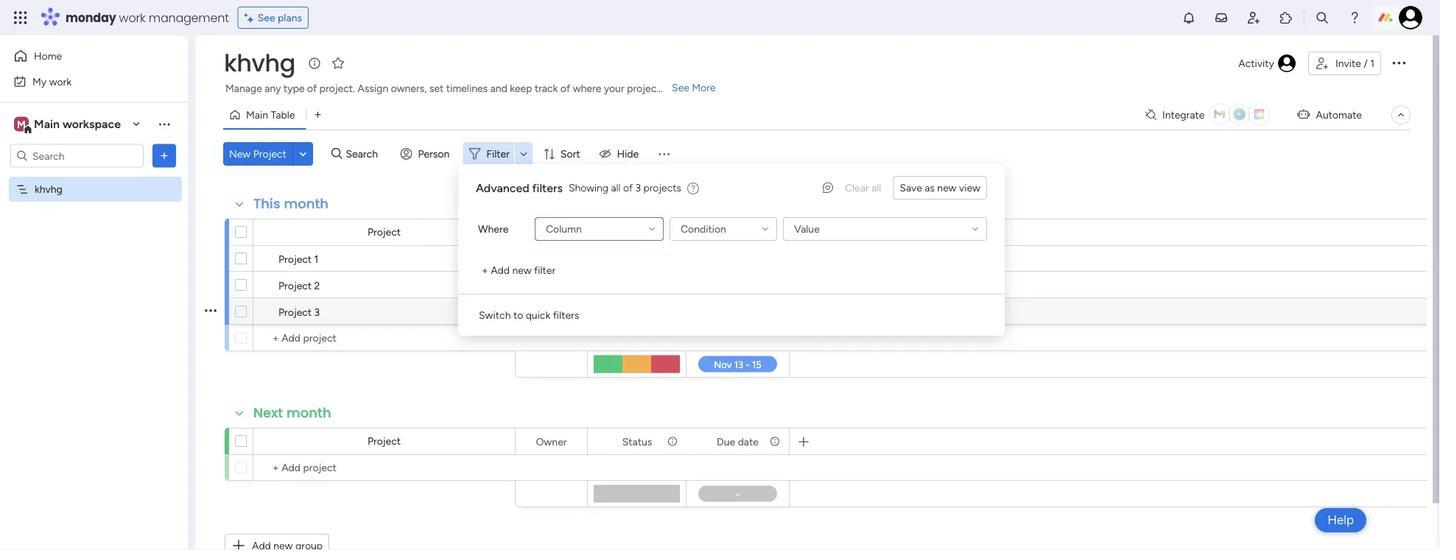 Task type: describe. For each thing, give the bounding box(es) containing it.
and
[[490, 82, 507, 95]]

main table button
[[223, 103, 306, 127]]

monday
[[66, 9, 116, 26]]

activity
[[1239, 57, 1275, 70]]

nov
[[725, 277, 743, 289]]

filter
[[534, 264, 556, 277]]

dapulse integrations image
[[1146, 109, 1157, 120]]

hide
[[617, 148, 639, 160]]

next
[[253, 404, 283, 423]]

column
[[546, 223, 582, 235]]

2 date from the top
[[738, 435, 759, 448]]

main for main workspace
[[34, 117, 60, 131]]

1 vertical spatial 1
[[314, 253, 319, 265]]

new for filter
[[512, 264, 532, 277]]

condition
[[681, 223, 726, 235]]

hide button
[[594, 142, 648, 166]]

this month
[[253, 194, 329, 213]]

invite / 1 button
[[1308, 52, 1381, 75]]

advanced
[[476, 181, 529, 195]]

v2 user feedback image
[[823, 180, 833, 196]]

assign
[[358, 82, 388, 95]]

main for main table
[[246, 109, 268, 121]]

1 horizontal spatial options image
[[1390, 54, 1408, 71]]

khvhg list box
[[0, 174, 188, 401]]

Next month field
[[250, 404, 335, 423]]

14
[[745, 277, 755, 289]]

project 1
[[278, 253, 319, 265]]

v2 search image
[[331, 146, 342, 162]]

new
[[229, 148, 251, 160]]

plans
[[278, 11, 302, 24]]

see more link
[[670, 80, 717, 95]]

2 owner from the top
[[536, 435, 567, 448]]

main workspace
[[34, 117, 121, 131]]

integrate
[[1162, 109, 1205, 121]]

switch
[[479, 309, 511, 322]]

invite / 1
[[1336, 57, 1375, 70]]

person
[[418, 148, 450, 160]]

new project
[[229, 148, 286, 160]]

help button
[[1315, 508, 1367, 533]]

column information image for due date
[[769, 227, 781, 238]]

Search in workspace field
[[31, 147, 123, 164]]

value
[[794, 223, 820, 235]]

autopilot image
[[1298, 105, 1310, 124]]

add
[[491, 264, 510, 277]]

activity button
[[1233, 52, 1302, 75]]

my work button
[[9, 70, 158, 93]]

clear all button
[[839, 176, 887, 200]]

workspace image
[[14, 116, 29, 132]]

where
[[573, 82, 601, 95]]

m
[[17, 118, 26, 130]]

person button
[[395, 142, 459, 166]]

0 horizontal spatial of
[[307, 82, 317, 95]]

as
[[925, 182, 935, 194]]

stands.
[[663, 82, 696, 95]]

see for see plans
[[258, 11, 275, 24]]

next month
[[253, 404, 331, 423]]

project 3
[[278, 306, 320, 318]]

column information image for status
[[667, 227, 679, 238]]

advanced filters showing all of 3 projects
[[476, 181, 681, 195]]

type
[[284, 82, 305, 95]]

1 due date from the top
[[717, 226, 759, 239]]

switch to quick filters
[[479, 309, 579, 322]]

monday work management
[[66, 9, 229, 26]]

month for this month
[[284, 194, 329, 213]]

home button
[[9, 44, 158, 68]]

see more
[[672, 81, 716, 94]]

switch to quick filters button
[[473, 304, 585, 327]]

manage any type of project. assign owners, set timelines and keep track of where your project stands.
[[225, 82, 696, 95]]

2 owner field from the top
[[532, 434, 571, 450]]

this
[[253, 194, 280, 213]]

see plans
[[258, 11, 302, 24]]

select product image
[[13, 10, 28, 25]]

keep
[[510, 82, 532, 95]]

quick
[[526, 309, 551, 322]]

collapse board header image
[[1395, 109, 1407, 121]]

1 inside button
[[1370, 57, 1375, 70]]

column information image
[[667, 436, 679, 448]]

project 2
[[278, 279, 320, 292]]

projects
[[644, 182, 681, 194]]

my work
[[32, 75, 72, 88]]

manage
[[225, 82, 262, 95]]

filters inside button
[[553, 309, 579, 322]]

status for first status 'field' from the bottom of the page
[[622, 435, 652, 448]]

angle down image
[[300, 148, 307, 160]]

home
[[34, 50, 62, 62]]

filter button
[[463, 142, 533, 166]]

automate
[[1316, 109, 1362, 121]]

project inside button
[[253, 148, 286, 160]]

new for view
[[937, 182, 957, 194]]

view
[[959, 182, 981, 194]]

clear all
[[845, 182, 881, 194]]

management
[[149, 9, 229, 26]]



Task type: locate. For each thing, give the bounding box(es) containing it.
1 right /
[[1370, 57, 1375, 70]]

1 vertical spatial due date
[[717, 435, 759, 448]]

new right "as"
[[937, 182, 957, 194]]

status down projects
[[622, 226, 652, 239]]

all right "showing"
[[611, 182, 621, 194]]

due for first due date field from the bottom of the page
[[717, 435, 735, 448]]

status field left column information image
[[619, 434, 656, 450]]

gary orlando image
[[1399, 6, 1423, 29]]

filter
[[487, 148, 510, 160]]

main inside main table button
[[246, 109, 268, 121]]

workspace options image
[[157, 117, 172, 131]]

any
[[265, 82, 281, 95]]

options image
[[1390, 54, 1408, 71], [157, 148, 172, 163]]

project.
[[319, 82, 355, 95]]

1 vertical spatial options image
[[157, 148, 172, 163]]

main right workspace image
[[34, 117, 60, 131]]

0 vertical spatial status field
[[619, 224, 656, 241]]

1 vertical spatial new
[[512, 264, 532, 277]]

1 horizontal spatial new
[[937, 182, 957, 194]]

1 horizontal spatial khvhg
[[224, 47, 295, 80]]

owner
[[536, 226, 567, 239], [536, 435, 567, 448]]

+ add new filter
[[482, 264, 556, 277]]

nov 14
[[725, 277, 755, 289]]

save
[[900, 182, 922, 194]]

1 vertical spatial due date field
[[713, 434, 762, 450]]

work for my
[[49, 75, 72, 88]]

1 vertical spatial work
[[49, 75, 72, 88]]

save as new view
[[900, 182, 981, 194]]

status for 1st status 'field' from the top of the page
[[622, 226, 652, 239]]

filters
[[532, 181, 563, 195], [553, 309, 579, 322]]

0 vertical spatial 1
[[1370, 57, 1375, 70]]

1 owner from the top
[[536, 226, 567, 239]]

inbox image
[[1214, 10, 1229, 25]]

search everything image
[[1315, 10, 1330, 25]]

+ Add project text field
[[261, 329, 508, 347]]

1 vertical spatial see
[[672, 81, 689, 94]]

due date up nov 14
[[717, 226, 759, 239]]

new right add
[[512, 264, 532, 277]]

2 status from the top
[[622, 435, 652, 448]]

1 vertical spatial 3
[[314, 306, 320, 318]]

my
[[32, 75, 47, 88]]

apps image
[[1279, 10, 1294, 25]]

3 inside advanced filters showing all of 3 projects
[[635, 182, 641, 194]]

khvhg down the search in workspace field
[[35, 183, 62, 196]]

1 horizontal spatial main
[[246, 109, 268, 121]]

0 vertical spatial work
[[119, 9, 146, 26]]

your
[[604, 82, 625, 95]]

1 vertical spatial month
[[287, 404, 331, 423]]

0 horizontal spatial see
[[258, 11, 275, 24]]

0 horizontal spatial 3
[[314, 306, 320, 318]]

khvhg field
[[220, 47, 299, 80]]

1 horizontal spatial 1
[[1370, 57, 1375, 70]]

0 vertical spatial new
[[937, 182, 957, 194]]

0 vertical spatial options image
[[1390, 54, 1408, 71]]

1 vertical spatial status field
[[619, 434, 656, 450]]

of
[[307, 82, 317, 95], [561, 82, 570, 95], [623, 182, 633, 194]]

1 vertical spatial owner field
[[532, 434, 571, 450]]

notifications image
[[1182, 10, 1196, 25]]

see
[[258, 11, 275, 24], [672, 81, 689, 94]]

invite
[[1336, 57, 1361, 70]]

workspace selection element
[[14, 115, 123, 134]]

1 vertical spatial owner
[[536, 435, 567, 448]]

2 horizontal spatial of
[[623, 182, 633, 194]]

Due date field
[[713, 224, 762, 241], [713, 434, 762, 450]]

invite members image
[[1247, 10, 1261, 25]]

filters down 'sort' popup button
[[532, 181, 563, 195]]

date
[[738, 226, 759, 239], [738, 435, 759, 448]]

0 horizontal spatial new
[[512, 264, 532, 277]]

see plans button
[[238, 7, 309, 29]]

options image down workspace options image
[[157, 148, 172, 163]]

clear
[[845, 182, 869, 194]]

0 horizontal spatial main
[[34, 117, 60, 131]]

1 horizontal spatial 3
[[635, 182, 641, 194]]

project
[[627, 82, 661, 95]]

status
[[622, 226, 652, 239], [622, 435, 652, 448]]

/
[[1364, 57, 1368, 70]]

khvhg up any at the left top of the page
[[224, 47, 295, 80]]

work inside button
[[49, 75, 72, 88]]

1 horizontal spatial see
[[672, 81, 689, 94]]

1 due from the top
[[717, 226, 735, 239]]

3 down '2'
[[314, 306, 320, 318]]

Status field
[[619, 224, 656, 241], [619, 434, 656, 450]]

learn more image
[[687, 182, 699, 196]]

due for 2nd due date field from the bottom of the page
[[717, 226, 735, 239]]

1
[[1370, 57, 1375, 70], [314, 253, 319, 265]]

arrow down image
[[515, 145, 533, 163]]

done
[[625, 279, 649, 291]]

help
[[1328, 513, 1354, 528]]

see inside button
[[258, 11, 275, 24]]

option
[[0, 176, 188, 179]]

status field down projects
[[619, 224, 656, 241]]

v2 done deadline image
[[692, 278, 704, 292]]

show board description image
[[306, 56, 323, 71]]

main table
[[246, 109, 295, 121]]

sort
[[561, 148, 580, 160]]

save as new view button
[[893, 176, 987, 200]]

work right monday
[[119, 9, 146, 26]]

all inside advanced filters showing all of 3 projects
[[611, 182, 621, 194]]

month for next month
[[287, 404, 331, 423]]

table
[[271, 109, 295, 121]]

of down hide
[[623, 182, 633, 194]]

timelines
[[446, 82, 488, 95]]

0 horizontal spatial 1
[[314, 253, 319, 265]]

month right this
[[284, 194, 329, 213]]

0 horizontal spatial options image
[[157, 148, 172, 163]]

2
[[314, 279, 320, 292]]

khvhg
[[224, 47, 295, 80], [35, 183, 62, 196]]

see left more
[[672, 81, 689, 94]]

2 due date from the top
[[717, 435, 759, 448]]

of right track
[[561, 82, 570, 95]]

2 status field from the top
[[619, 434, 656, 450]]

see for see more
[[672, 81, 689, 94]]

+ add new filter button
[[476, 259, 562, 282]]

3
[[635, 182, 641, 194], [314, 306, 320, 318]]

1 status from the top
[[622, 226, 652, 239]]

due date field right column information image
[[713, 434, 762, 450]]

new
[[937, 182, 957, 194], [512, 264, 532, 277]]

1 date from the top
[[738, 226, 759, 239]]

main inside workspace selection element
[[34, 117, 60, 131]]

work right my
[[49, 75, 72, 88]]

more
[[692, 81, 716, 94]]

status left column information image
[[622, 435, 652, 448]]

0 horizontal spatial khvhg
[[35, 183, 62, 196]]

showing
[[569, 182, 609, 194]]

filters right 'quick' on the bottom left of the page
[[553, 309, 579, 322]]

0 horizontal spatial all
[[611, 182, 621, 194]]

where
[[478, 223, 509, 235]]

3 left projects
[[635, 182, 641, 194]]

of right type on the left of the page
[[307, 82, 317, 95]]

work
[[119, 9, 146, 26], [49, 75, 72, 88]]

column information image
[[667, 227, 679, 238], [769, 227, 781, 238], [769, 436, 781, 448]]

1 horizontal spatial work
[[119, 9, 146, 26]]

0 vertical spatial owner field
[[532, 224, 571, 241]]

1 status field from the top
[[619, 224, 656, 241]]

1 horizontal spatial of
[[561, 82, 570, 95]]

all right clear on the right
[[872, 182, 881, 194]]

0 vertical spatial month
[[284, 194, 329, 213]]

due up nov
[[717, 226, 735, 239]]

+
[[482, 264, 488, 277]]

main
[[246, 109, 268, 121], [34, 117, 60, 131]]

1 up '2'
[[314, 253, 319, 265]]

This month field
[[250, 194, 332, 214]]

month right next
[[287, 404, 331, 423]]

due date
[[717, 226, 759, 239], [717, 435, 759, 448]]

project
[[253, 148, 286, 160], [368, 226, 401, 238], [278, 253, 312, 265], [278, 279, 312, 292], [278, 306, 312, 318], [368, 435, 401, 448]]

2 due from the top
[[717, 435, 735, 448]]

due date field up nov 14
[[713, 224, 762, 241]]

work for monday
[[119, 9, 146, 26]]

0 vertical spatial khvhg
[[224, 47, 295, 80]]

Owner field
[[532, 224, 571, 241], [532, 434, 571, 450]]

due right column information image
[[717, 435, 735, 448]]

due date right column information image
[[717, 435, 759, 448]]

2 due date field from the top
[[713, 434, 762, 450]]

all
[[611, 182, 621, 194], [872, 182, 881, 194]]

new project button
[[223, 142, 292, 166]]

0 vertical spatial 3
[[635, 182, 641, 194]]

0 vertical spatial due date field
[[713, 224, 762, 241]]

1 vertical spatial status
[[622, 435, 652, 448]]

1 due date field from the top
[[713, 224, 762, 241]]

1 vertical spatial due
[[717, 435, 735, 448]]

2 all from the left
[[872, 182, 881, 194]]

0 vertical spatial date
[[738, 226, 759, 239]]

new inside the + add new filter button
[[512, 264, 532, 277]]

owners,
[[391, 82, 427, 95]]

1 vertical spatial filters
[[553, 309, 579, 322]]

0 vertical spatial owner
[[536, 226, 567, 239]]

new inside save as new view button
[[937, 182, 957, 194]]

workspace
[[63, 117, 121, 131]]

0 vertical spatial filters
[[532, 181, 563, 195]]

khvhg inside the khvhg list box
[[35, 183, 62, 196]]

help image
[[1347, 10, 1362, 25]]

1 vertical spatial date
[[738, 435, 759, 448]]

1 owner field from the top
[[532, 224, 571, 241]]

track
[[535, 82, 558, 95]]

0 vertical spatial due
[[717, 226, 735, 239]]

to
[[513, 309, 523, 322]]

all inside button
[[872, 182, 881, 194]]

add to favorites image
[[331, 56, 345, 70]]

main left table
[[246, 109, 268, 121]]

options image right /
[[1390, 54, 1408, 71]]

menu image
[[657, 147, 671, 161]]

1 vertical spatial khvhg
[[35, 183, 62, 196]]

1 horizontal spatial all
[[872, 182, 881, 194]]

0 vertical spatial see
[[258, 11, 275, 24]]

of inside advanced filters showing all of 3 projects
[[623, 182, 633, 194]]

set
[[429, 82, 444, 95]]

sort button
[[537, 142, 589, 166]]

due
[[717, 226, 735, 239], [717, 435, 735, 448]]

month
[[284, 194, 329, 213], [287, 404, 331, 423]]

+ Add project text field
[[261, 459, 508, 477]]

see left plans
[[258, 11, 275, 24]]

Search field
[[342, 144, 386, 164]]

0 vertical spatial status
[[622, 226, 652, 239]]

0 horizontal spatial work
[[49, 75, 72, 88]]

1 all from the left
[[611, 182, 621, 194]]

add view image
[[315, 110, 321, 120]]

0 vertical spatial due date
[[717, 226, 759, 239]]



Task type: vqa. For each thing, say whether or not it's contained in the screenshot.
Workspace selection element at the left of page
yes



